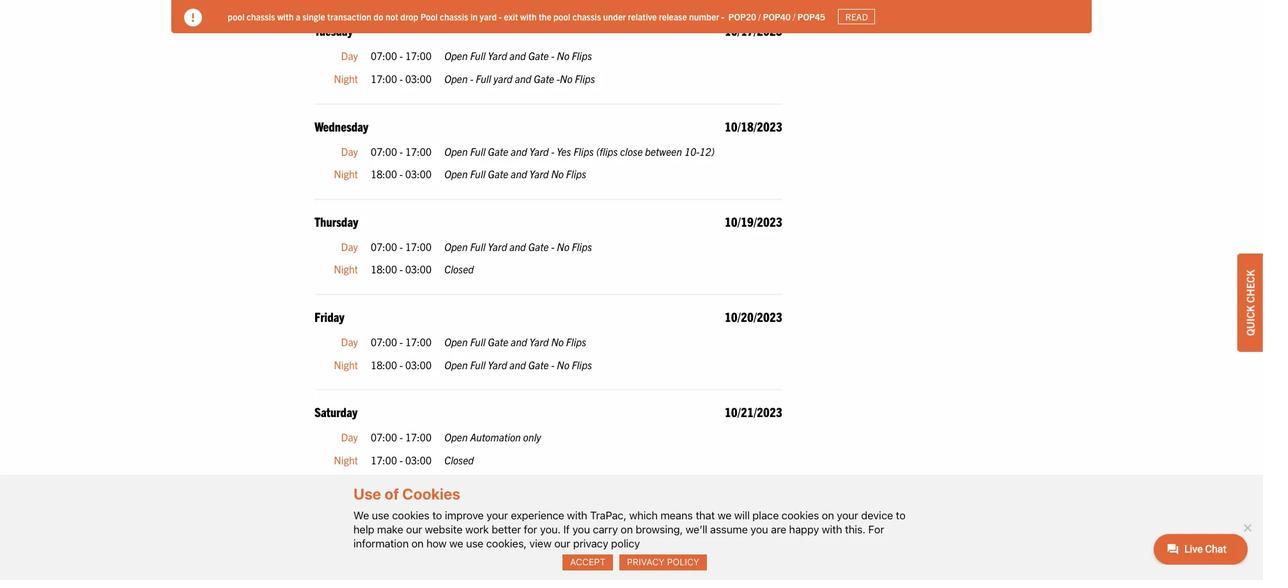Task type: describe. For each thing, give the bounding box(es) containing it.
make
[[377, 523, 403, 536]]

night for tuesday
[[334, 72, 358, 85]]

view
[[530, 538, 552, 550]]

17:00 for 10/22/2023
[[405, 526, 432, 539]]

open for 10/20/2023
[[444, 336, 468, 348]]

assume
[[710, 523, 748, 536]]

day for tuesday
[[341, 49, 358, 62]]

0 vertical spatial our
[[406, 523, 422, 536]]

use
[[354, 486, 381, 503]]

1 chassis from the left
[[247, 11, 275, 22]]

for
[[524, 523, 537, 536]]

4 open from the top
[[444, 168, 468, 180]]

17:00 for 10/21/2023
[[405, 431, 432, 444]]

only for 10/22/2023
[[523, 526, 541, 539]]

check
[[1244, 270, 1257, 303]]

open for 10/18/2023
[[444, 145, 468, 158]]

do
[[374, 11, 383, 22]]

open automation only for 10/22/2023
[[444, 526, 541, 539]]

better
[[492, 523, 521, 536]]

tuesday
[[315, 23, 353, 39]]

0 vertical spatial use
[[372, 509, 389, 522]]

pop40
[[763, 11, 791, 22]]

accept link
[[563, 555, 613, 571]]

open for 10/19/2023
[[444, 240, 468, 253]]

18:00 - 03:00 for friday
[[371, 358, 432, 371]]

this.
[[845, 523, 866, 536]]

18:00 for thursday
[[371, 263, 397, 276]]

6 night from the top
[[334, 549, 358, 562]]

03:00 for thursday
[[405, 263, 432, 276]]

how
[[427, 538, 447, 550]]

quick
[[1244, 305, 1257, 336]]

privacy
[[573, 538, 608, 550]]

cookies,
[[486, 538, 527, 550]]

exit
[[504, 11, 518, 22]]

3 closed from the top
[[444, 549, 474, 562]]

of
[[384, 486, 399, 503]]

open automation only for 10/21/2023
[[444, 431, 541, 444]]

1 your from the left
[[487, 509, 508, 522]]

you.
[[540, 523, 561, 536]]

the
[[539, 11, 552, 22]]

help
[[354, 523, 374, 536]]

0 vertical spatial yard
[[480, 11, 497, 22]]

a
[[296, 11, 300, 22]]

pop20
[[729, 11, 756, 22]]

place
[[753, 509, 779, 522]]

release
[[659, 11, 687, 22]]

cookies
[[402, 486, 460, 503]]

10/21/2023
[[725, 404, 783, 420]]

2 chassis from the left
[[440, 11, 468, 22]]

experience
[[511, 509, 564, 522]]

open for 10/17/2023
[[444, 49, 468, 62]]

closed for saturday
[[444, 454, 474, 467]]

closed for thursday
[[444, 263, 474, 276]]

with left a
[[277, 11, 294, 22]]

automation for 10/21/2023
[[470, 431, 521, 444]]

quick check link
[[1238, 254, 1263, 352]]

1 you from the left
[[573, 523, 590, 536]]

0 vertical spatial we
[[718, 509, 732, 522]]

6 03:00 from the top
[[405, 549, 432, 562]]

that
[[696, 509, 715, 522]]

not
[[385, 11, 398, 22]]

transaction
[[327, 11, 371, 22]]

night for wednesday
[[334, 168, 358, 180]]

12)
[[700, 145, 715, 158]]

carry
[[593, 523, 618, 536]]

we'll
[[686, 523, 708, 536]]

read
[[846, 11, 868, 22]]

07:00 for wednesday
[[371, 145, 397, 158]]

drop
[[400, 11, 418, 22]]

information
[[354, 538, 409, 550]]

17:00 for 10/17/2023
[[405, 49, 432, 62]]

open full gate and yard no flips for 17:00
[[444, 336, 587, 348]]

under
[[603, 11, 626, 22]]

10/17/2023
[[725, 23, 783, 39]]

6 day from the top
[[341, 526, 358, 539]]

in
[[470, 11, 478, 22]]

2 cookies from the left
[[782, 509, 819, 522]]

single
[[303, 11, 325, 22]]

18:00 for friday
[[371, 358, 397, 371]]

accept
[[570, 557, 606, 568]]

for
[[868, 523, 884, 536]]

03:00 for tuesday
[[405, 72, 432, 85]]

2 your from the left
[[837, 509, 859, 522]]

10/18/2023
[[725, 118, 783, 134]]

browsing,
[[636, 523, 683, 536]]

03:00 for saturday
[[405, 454, 432, 467]]

no image
[[1241, 522, 1254, 534]]

6 07:00 - 17:00 from the top
[[371, 526, 432, 539]]

are
[[771, 523, 786, 536]]

device
[[861, 509, 893, 522]]

open for 10/22/2023
[[444, 526, 468, 539]]

1 vertical spatial our
[[554, 538, 570, 550]]

read link
[[838, 9, 875, 24]]

2 open from the top
[[444, 72, 468, 85]]

17:00 for 10/20/2023
[[405, 336, 432, 348]]

wednesday
[[315, 118, 369, 134]]

1 / from the left
[[758, 11, 761, 22]]

yes
[[557, 145, 571, 158]]

1 vertical spatial we
[[449, 538, 463, 550]]

18:00 for wednesday
[[371, 168, 397, 180]]

(flips
[[596, 145, 618, 158]]



Task type: locate. For each thing, give the bounding box(es) containing it.
5 open from the top
[[444, 240, 468, 253]]

cookies up happy
[[782, 509, 819, 522]]

no
[[557, 49, 570, 62], [560, 72, 573, 85], [551, 168, 564, 180], [557, 240, 570, 253], [551, 336, 564, 348], [557, 358, 570, 371]]

day down tuesday on the top of the page
[[341, 49, 358, 62]]

03:00
[[405, 72, 432, 85], [405, 168, 432, 180], [405, 263, 432, 276], [405, 358, 432, 371], [405, 454, 432, 467], [405, 549, 432, 562]]

your up the this. at the bottom right
[[837, 509, 859, 522]]

open full gate and yard -  yes flips (flips close between 10-12)
[[444, 145, 715, 158]]

website
[[425, 523, 463, 536]]

between
[[645, 145, 682, 158]]

1 18:00 - 03:00 from the top
[[371, 168, 432, 180]]

5 07:00 from the top
[[371, 431, 397, 444]]

1 horizontal spatial /
[[793, 11, 796, 22]]

4 day from the top
[[341, 336, 358, 348]]

with up if at the bottom left of page
[[567, 509, 587, 522]]

1 to from the left
[[432, 509, 442, 522]]

1 vertical spatial automation
[[470, 526, 521, 539]]

relative
[[628, 11, 657, 22]]

policy
[[611, 538, 640, 550]]

07:00 for saturday
[[371, 431, 397, 444]]

07:00
[[371, 49, 397, 62], [371, 145, 397, 158], [371, 240, 397, 253], [371, 336, 397, 348], [371, 431, 397, 444], [371, 526, 397, 539]]

will
[[734, 509, 750, 522]]

1 horizontal spatial cookies
[[782, 509, 819, 522]]

2 vertical spatial 17:00 - 03:00
[[371, 549, 432, 562]]

full
[[470, 49, 486, 62], [476, 72, 491, 85], [470, 145, 486, 158], [470, 168, 486, 180], [470, 240, 486, 253], [470, 336, 486, 348], [470, 358, 486, 371]]

1 vertical spatial 17:00 - 03:00
[[371, 454, 432, 467]]

solid image
[[184, 9, 202, 27]]

day down wednesday
[[341, 145, 358, 158]]

we
[[354, 509, 369, 522]]

gate
[[528, 49, 549, 62], [534, 72, 554, 85], [488, 145, 508, 158], [488, 168, 508, 180], [528, 240, 549, 253], [488, 336, 508, 348], [528, 358, 549, 371]]

07:00 for friday
[[371, 336, 397, 348]]

10/22/2023
[[725, 499, 783, 515]]

3 07:00 from the top
[[371, 240, 397, 253]]

2 vertical spatial open full yard and gate - no flips
[[444, 358, 592, 371]]

2 automation from the top
[[470, 526, 521, 539]]

1 closed from the top
[[444, 263, 474, 276]]

1 vertical spatial 18:00
[[371, 263, 397, 276]]

2 vertical spatial on
[[412, 538, 424, 550]]

only for 10/21/2023
[[523, 431, 541, 444]]

night up the use
[[334, 454, 358, 467]]

1 horizontal spatial pool
[[554, 11, 570, 22]]

closed
[[444, 263, 474, 276], [444, 454, 474, 467], [444, 549, 474, 562]]

night for saturday
[[334, 454, 358, 467]]

07:00 - 17:00
[[371, 49, 432, 62], [371, 145, 432, 158], [371, 240, 432, 253], [371, 336, 432, 348], [371, 431, 432, 444], [371, 526, 432, 539]]

2 vertical spatial closed
[[444, 549, 474, 562]]

open automation only
[[444, 431, 541, 444], [444, 526, 541, 539]]

number
[[689, 11, 719, 22]]

pool chassis with a single transaction  do not drop pool chassis in yard -  exit with the pool chassis under relative release number -  pop20 / pop40 / pop45
[[228, 11, 825, 22]]

2 open automation only from the top
[[444, 526, 541, 539]]

0 horizontal spatial /
[[758, 11, 761, 22]]

0 vertical spatial 18:00 - 03:00
[[371, 168, 432, 180]]

03:00 for wednesday
[[405, 168, 432, 180]]

2 pool from the left
[[554, 11, 570, 22]]

if
[[564, 523, 570, 536]]

on
[[822, 509, 834, 522], [621, 523, 633, 536], [412, 538, 424, 550]]

policy
[[667, 557, 700, 568]]

night
[[334, 72, 358, 85], [334, 168, 358, 180], [334, 263, 358, 276], [334, 358, 358, 371], [334, 454, 358, 467], [334, 549, 358, 562]]

0 horizontal spatial to
[[432, 509, 442, 522]]

day for saturday
[[341, 431, 358, 444]]

1 night from the top
[[334, 72, 358, 85]]

2 night from the top
[[334, 168, 358, 180]]

with left the this. at the bottom right
[[822, 523, 842, 536]]

trapac,
[[590, 509, 627, 522]]

2 vertical spatial 18:00
[[371, 358, 397, 371]]

6 07:00 from the top
[[371, 526, 397, 539]]

1 horizontal spatial to
[[896, 509, 906, 522]]

3 18:00 - 03:00 from the top
[[371, 358, 432, 371]]

4 07:00 - 17:00 from the top
[[371, 336, 432, 348]]

2 vertical spatial 18:00 - 03:00
[[371, 358, 432, 371]]

18:00 - 03:00 for thursday
[[371, 263, 432, 276]]

0 horizontal spatial use
[[372, 509, 389, 522]]

3 open from the top
[[444, 145, 468, 158]]

1 day from the top
[[341, 49, 358, 62]]

use down work
[[466, 538, 484, 550]]

yard down exit
[[494, 72, 513, 85]]

yard
[[488, 49, 507, 62], [530, 145, 549, 158], [530, 168, 549, 180], [488, 240, 507, 253], [530, 336, 549, 348], [488, 358, 507, 371]]

2 only from the top
[[523, 526, 541, 539]]

0 vertical spatial open full gate and yard no flips
[[444, 168, 587, 180]]

open full gate and yard no flips
[[444, 168, 587, 180], [444, 336, 587, 348]]

night up wednesday
[[334, 72, 358, 85]]

2 horizontal spatial on
[[822, 509, 834, 522]]

on left how
[[412, 538, 424, 550]]

chassis left a
[[247, 11, 275, 22]]

on up policy
[[621, 523, 633, 536]]

2 / from the left
[[793, 11, 796, 22]]

07:00 for tuesday
[[371, 49, 397, 62]]

1 horizontal spatial on
[[621, 523, 633, 536]]

4 night from the top
[[334, 358, 358, 371]]

2 18:00 from the top
[[371, 263, 397, 276]]

0 vertical spatial closed
[[444, 263, 474, 276]]

4 03:00 from the top
[[405, 358, 432, 371]]

improve
[[445, 509, 484, 522]]

2 07:00 - 17:00 from the top
[[371, 145, 432, 158]]

6 open from the top
[[444, 336, 468, 348]]

1 open from the top
[[444, 49, 468, 62]]

17:00 - 03:00 for saturday
[[371, 454, 432, 467]]

pool right the the
[[554, 11, 570, 22]]

9 open from the top
[[444, 526, 468, 539]]

17:00 - 03:00 down make
[[371, 549, 432, 562]]

pop45
[[798, 11, 825, 22]]

2 to from the left
[[896, 509, 906, 522]]

with
[[277, 11, 294, 22], [520, 11, 537, 22], [567, 509, 587, 522], [822, 523, 842, 536]]

2 open full gate and yard no flips from the top
[[444, 336, 587, 348]]

07:00 - 17:00 for tuesday
[[371, 49, 432, 62]]

chassis
[[247, 11, 275, 22], [440, 11, 468, 22], [573, 11, 601, 22]]

to
[[432, 509, 442, 522], [896, 509, 906, 522]]

10-
[[685, 145, 700, 158]]

1 vertical spatial open automation only
[[444, 526, 541, 539]]

your up better
[[487, 509, 508, 522]]

0 vertical spatial on
[[822, 509, 834, 522]]

07:00 - 17:00 for thursday
[[371, 240, 432, 253]]

chassis left under
[[573, 11, 601, 22]]

1 cookies from the left
[[392, 509, 430, 522]]

0 vertical spatial open automation only
[[444, 431, 541, 444]]

5 day from the top
[[341, 431, 358, 444]]

/ left pop45
[[793, 11, 796, 22]]

3 07:00 - 17:00 from the top
[[371, 240, 432, 253]]

to up 'website'
[[432, 509, 442, 522]]

1 vertical spatial use
[[466, 538, 484, 550]]

friday
[[315, 309, 344, 325]]

open full yard and gate - no flips for tuesday
[[444, 49, 592, 62]]

quick check
[[1244, 270, 1257, 336]]

0 horizontal spatial you
[[573, 523, 590, 536]]

open - full yard and gate -no flips
[[444, 72, 595, 85]]

2 closed from the top
[[444, 454, 474, 467]]

thursday
[[315, 213, 358, 229]]

1 open full gate and yard no flips from the top
[[444, 168, 587, 180]]

2 03:00 from the top
[[405, 168, 432, 180]]

18:00 - 03:00 for wednesday
[[371, 168, 432, 180]]

day for wednesday
[[341, 145, 358, 158]]

1 vertical spatial open full yard and gate - no flips
[[444, 240, 592, 253]]

on left device
[[822, 509, 834, 522]]

10/19/2023
[[725, 213, 783, 229]]

yard right in
[[480, 11, 497, 22]]

0 vertical spatial automation
[[470, 431, 521, 444]]

night down help
[[334, 549, 358, 562]]

1 vertical spatial on
[[621, 523, 633, 536]]

we down 'website'
[[449, 538, 463, 550]]

pool right solid image
[[228, 11, 245, 22]]

1 03:00 from the top
[[405, 72, 432, 85]]

1 open full yard and gate - no flips from the top
[[444, 49, 592, 62]]

1 only from the top
[[523, 431, 541, 444]]

1 07:00 - 17:00 from the top
[[371, 49, 432, 62]]

17:00 - 03:00
[[371, 72, 432, 85], [371, 454, 432, 467], [371, 549, 432, 562]]

2 07:00 from the top
[[371, 145, 397, 158]]

3 chassis from the left
[[573, 11, 601, 22]]

07:00 - 17:00 for saturday
[[371, 431, 432, 444]]

automation for 10/22/2023
[[470, 526, 521, 539]]

night for friday
[[334, 358, 358, 371]]

/
[[758, 11, 761, 22], [793, 11, 796, 22]]

2 18:00 - 03:00 from the top
[[371, 263, 432, 276]]

17:00 - 03:00 down drop
[[371, 72, 432, 85]]

and
[[510, 49, 526, 62], [515, 72, 531, 85], [511, 145, 527, 158], [511, 168, 527, 180], [510, 240, 526, 253], [511, 336, 527, 348], [510, 358, 526, 371]]

day down we
[[341, 526, 358, 539]]

1 automation from the top
[[470, 431, 521, 444]]

open for 10/21/2023
[[444, 431, 468, 444]]

means
[[661, 509, 693, 522]]

03:00 for friday
[[405, 358, 432, 371]]

5 07:00 - 17:00 from the top
[[371, 431, 432, 444]]

chassis left in
[[440, 11, 468, 22]]

8 open from the top
[[444, 431, 468, 444]]

1 vertical spatial open full gate and yard no flips
[[444, 336, 587, 348]]

0 vertical spatial 17:00 - 03:00
[[371, 72, 432, 85]]

cookies up make
[[392, 509, 430, 522]]

day down friday
[[341, 336, 358, 348]]

0 horizontal spatial pool
[[228, 11, 245, 22]]

our
[[406, 523, 422, 536], [554, 538, 570, 550]]

open full yard and gate - no flips
[[444, 49, 592, 62], [444, 240, 592, 253], [444, 358, 592, 371]]

close
[[620, 145, 643, 158]]

happy
[[789, 523, 819, 536]]

17:00
[[405, 49, 432, 62], [371, 72, 397, 85], [405, 145, 432, 158], [405, 240, 432, 253], [405, 336, 432, 348], [405, 431, 432, 444], [371, 454, 397, 467], [405, 526, 432, 539], [371, 549, 397, 562]]

night down wednesday
[[334, 168, 358, 180]]

we
[[718, 509, 732, 522], [449, 538, 463, 550]]

17:00 - 03:00 up the of
[[371, 454, 432, 467]]

only
[[523, 431, 541, 444], [523, 526, 541, 539]]

open
[[444, 49, 468, 62], [444, 72, 468, 85], [444, 145, 468, 158], [444, 168, 468, 180], [444, 240, 468, 253], [444, 336, 468, 348], [444, 358, 468, 371], [444, 431, 468, 444], [444, 526, 468, 539]]

day for thursday
[[341, 240, 358, 253]]

/ up 10/17/2023
[[758, 11, 761, 22]]

use up make
[[372, 509, 389, 522]]

day down thursday
[[341, 240, 358, 253]]

17:00 for 10/19/2023
[[405, 240, 432, 253]]

open full gate and yard no flips for 03:00
[[444, 168, 587, 180]]

pool
[[420, 11, 438, 22]]

night for thursday
[[334, 263, 358, 276]]

1 17:00 - 03:00 from the top
[[371, 72, 432, 85]]

our right make
[[406, 523, 422, 536]]

0 horizontal spatial chassis
[[247, 11, 275, 22]]

1 horizontal spatial you
[[751, 523, 768, 536]]

07:00 for thursday
[[371, 240, 397, 253]]

1 horizontal spatial our
[[554, 538, 570, 550]]

1 vertical spatial only
[[523, 526, 541, 539]]

1 horizontal spatial use
[[466, 538, 484, 550]]

0 vertical spatial 18:00
[[371, 168, 397, 180]]

3 17:00 - 03:00 from the top
[[371, 549, 432, 562]]

which
[[629, 509, 658, 522]]

10/20/2023
[[725, 309, 783, 325]]

day for friday
[[341, 336, 358, 348]]

0 horizontal spatial cookies
[[392, 509, 430, 522]]

18:00
[[371, 168, 397, 180], [371, 263, 397, 276], [371, 358, 397, 371]]

pool
[[228, 11, 245, 22], [554, 11, 570, 22]]

to right device
[[896, 509, 906, 522]]

2 17:00 - 03:00 from the top
[[371, 454, 432, 467]]

0 horizontal spatial we
[[449, 538, 463, 550]]

1 open automation only from the top
[[444, 431, 541, 444]]

saturday
[[315, 404, 358, 420]]

automation
[[470, 431, 521, 444], [470, 526, 521, 539]]

flips
[[572, 49, 592, 62], [575, 72, 595, 85], [574, 145, 594, 158], [566, 168, 587, 180], [572, 240, 592, 253], [566, 336, 587, 348], [572, 358, 592, 371]]

2 you from the left
[[751, 523, 768, 536]]

5 night from the top
[[334, 454, 358, 467]]

day down saturday
[[341, 431, 358, 444]]

work
[[465, 523, 489, 536]]

1 18:00 from the top
[[371, 168, 397, 180]]

3 night from the top
[[334, 263, 358, 276]]

2 horizontal spatial chassis
[[573, 11, 601, 22]]

we up assume
[[718, 509, 732, 522]]

0 horizontal spatial our
[[406, 523, 422, 536]]

17:00 for 10/18/2023
[[405, 145, 432, 158]]

3 day from the top
[[341, 240, 358, 253]]

night down thursday
[[334, 263, 358, 276]]

you
[[573, 523, 590, 536], [751, 523, 768, 536]]

day
[[341, 49, 358, 62], [341, 145, 358, 158], [341, 240, 358, 253], [341, 336, 358, 348], [341, 431, 358, 444], [341, 526, 358, 539]]

07:00 - 17:00 for friday
[[371, 336, 432, 348]]

1 horizontal spatial chassis
[[440, 11, 468, 22]]

1 vertical spatial yard
[[494, 72, 513, 85]]

open full yard and gate - no flips for thursday
[[444, 240, 592, 253]]

1 vertical spatial closed
[[444, 454, 474, 467]]

4 07:00 from the top
[[371, 336, 397, 348]]

night up saturday
[[334, 358, 358, 371]]

1 horizontal spatial your
[[837, 509, 859, 522]]

you right if at the bottom left of page
[[573, 523, 590, 536]]

2 day from the top
[[341, 145, 358, 158]]

1 horizontal spatial we
[[718, 509, 732, 522]]

use of cookies we use cookies to improve your experience with trapac, which means that we will place cookies on your device to help make our website work better for you. if you carry on browsing, we'll assume you are happy with this. for information on how we use cookies, view our privacy policy
[[354, 486, 906, 550]]

you down place on the right bottom of the page
[[751, 523, 768, 536]]

3 03:00 from the top
[[405, 263, 432, 276]]

our down if at the bottom left of page
[[554, 538, 570, 550]]

with left the the
[[520, 11, 537, 22]]

18:00 - 03:00
[[371, 168, 432, 180], [371, 263, 432, 276], [371, 358, 432, 371]]

1 07:00 from the top
[[371, 49, 397, 62]]

3 18:00 from the top
[[371, 358, 397, 371]]

1 pool from the left
[[228, 11, 245, 22]]

5 03:00 from the top
[[405, 454, 432, 467]]

17:00 - 03:00 for tuesday
[[371, 72, 432, 85]]

0 vertical spatial only
[[523, 431, 541, 444]]

1 vertical spatial 18:00 - 03:00
[[371, 263, 432, 276]]

privacy policy link
[[620, 555, 707, 571]]

2 open full yard and gate - no flips from the top
[[444, 240, 592, 253]]

0 horizontal spatial on
[[412, 538, 424, 550]]

0 horizontal spatial your
[[487, 509, 508, 522]]

07:00 - 17:00 for wednesday
[[371, 145, 432, 158]]

7 open from the top
[[444, 358, 468, 371]]

3 open full yard and gate - no flips from the top
[[444, 358, 592, 371]]

0 vertical spatial open full yard and gate - no flips
[[444, 49, 592, 62]]

privacy
[[627, 557, 665, 568]]

privacy policy
[[627, 557, 700, 568]]



Task type: vqa. For each thing, say whether or not it's contained in the screenshot.
email *
no



